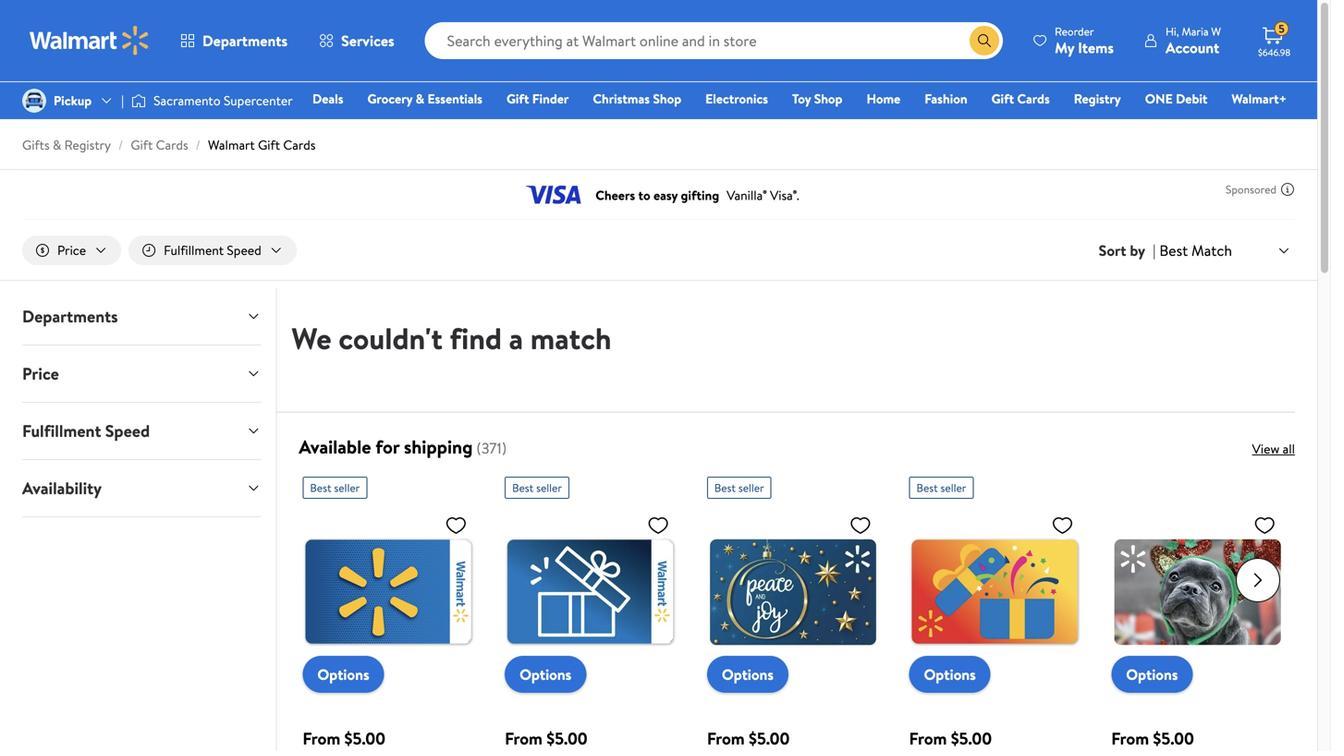 Task type: vqa. For each thing, say whether or not it's contained in the screenshot.
add to cart image associated with $4.24
no



Task type: locate. For each thing, give the bounding box(es) containing it.
3 product group from the left
[[707, 470, 884, 752]]

1 best seller from the left
[[310, 480, 360, 496]]

grocery & essentials
[[368, 90, 483, 108]]

& inside grocery & essentials link
[[416, 90, 425, 108]]

view
[[1253, 440, 1280, 458]]

1 vertical spatial fulfillment speed button
[[7, 403, 276, 460]]

1 horizontal spatial registry
[[1074, 90, 1121, 108]]

best match button
[[1156, 238, 1295, 263]]

shop for toy shop
[[814, 90, 843, 108]]

1 vertical spatial |
[[1153, 240, 1156, 261]]

toy
[[792, 90, 811, 108]]

3 $5.00 from the left
[[749, 728, 790, 751]]

from
[[303, 728, 340, 751], [505, 728, 543, 751], [707, 728, 745, 751], [909, 728, 947, 751], [1112, 728, 1149, 751]]

4 from $5.00 from the left
[[909, 728, 992, 751]]

departments button up sacramento supercenter
[[165, 18, 303, 63]]

0 vertical spatial gift cards link
[[983, 89, 1058, 109]]

seller for 1st product group from left
[[334, 480, 360, 496]]

1 vertical spatial gift cards link
[[131, 136, 188, 154]]

registry down items
[[1074, 90, 1121, 108]]

0 vertical spatial departments button
[[165, 18, 303, 63]]

all
[[1283, 440, 1295, 458]]

0 vertical spatial speed
[[227, 241, 261, 259]]

0 horizontal spatial shop
[[653, 90, 682, 108]]

| right pickup
[[121, 91, 124, 110]]

5 from from the left
[[1112, 728, 1149, 751]]

1 horizontal spatial &
[[416, 90, 425, 108]]

| right by
[[1153, 240, 1156, 261]]

fulfillment speed inside sort and filter section element
[[164, 241, 261, 259]]

from for 4th product group from right
[[505, 728, 543, 751]]

5 options link from the left
[[1112, 656, 1193, 693]]

0 horizontal spatial fulfillment
[[22, 420, 101, 443]]

1 $5.00 from the left
[[344, 728, 386, 751]]

4 options from the left
[[924, 665, 976, 685]]

price
[[57, 241, 86, 259], [22, 363, 59, 386]]

3 from from the left
[[707, 728, 745, 751]]

toy shop link
[[784, 89, 851, 109]]

0 horizontal spatial departments
[[22, 305, 118, 328]]

fulfillment up availability
[[22, 420, 101, 443]]

4 options link from the left
[[909, 656, 991, 693]]

available
[[299, 434, 371, 460]]

$5.00 for blue gift walmart gift card image
[[951, 728, 992, 751]]

3 seller from the left
[[739, 480, 764, 496]]

4 from from the left
[[909, 728, 947, 751]]

options link for blue gift walmart gift card image
[[909, 656, 991, 693]]

add to favorites list, popping gift walmart gift card image
[[647, 514, 670, 537]]

4 $5.00 from the left
[[951, 728, 992, 751]]

gift
[[507, 90, 529, 108], [992, 90, 1014, 108], [131, 136, 153, 154], [258, 136, 280, 154]]

deals
[[313, 90, 343, 108]]

2 from from the left
[[505, 728, 543, 751]]

1 vertical spatial departments
[[22, 305, 118, 328]]

best seller for 4th product group from right
[[512, 480, 562, 496]]

1 horizontal spatial gift cards link
[[983, 89, 1058, 109]]

registry down pickup
[[64, 136, 111, 154]]

2 options from the left
[[520, 665, 572, 685]]

shop right the christmas
[[653, 90, 682, 108]]

3 options link from the left
[[707, 656, 789, 693]]

0 vertical spatial fulfillment speed
[[164, 241, 261, 259]]

cards
[[1017, 90, 1050, 108], [156, 136, 188, 154], [283, 136, 316, 154]]

best seller for 1st product group from left
[[310, 480, 360, 496]]

shop right toy
[[814, 90, 843, 108]]

speed
[[227, 241, 261, 259], [105, 420, 150, 443]]

debit
[[1176, 90, 1208, 108]]

gifts & registry link
[[22, 136, 111, 154]]

departments
[[202, 31, 288, 51], [22, 305, 118, 328]]

(371)
[[477, 438, 507, 459]]

seller for 4th product group from right
[[536, 480, 562, 496]]

5 options from the left
[[1126, 665, 1178, 685]]

registry
[[1074, 90, 1121, 108], [64, 136, 111, 154]]

options
[[318, 665, 369, 685], [520, 665, 572, 685], [722, 665, 774, 685], [924, 665, 976, 685], [1126, 665, 1178, 685]]

best seller
[[310, 480, 360, 496], [512, 480, 562, 496], [715, 480, 764, 496], [917, 480, 967, 496]]

/ right the gifts & registry link
[[118, 136, 123, 154]]

4 best seller from the left
[[917, 480, 967, 496]]

electronics link
[[697, 89, 777, 109]]

departments up price tab
[[22, 305, 118, 328]]

1 vertical spatial &
[[53, 136, 61, 154]]

sort and filter section element
[[0, 221, 1318, 280]]

1 vertical spatial price
[[22, 363, 59, 386]]

4 seller from the left
[[941, 480, 967, 496]]

price button
[[22, 236, 121, 265], [7, 346, 276, 402]]

0 vertical spatial fulfillment speed button
[[129, 236, 297, 265]]

0 vertical spatial &
[[416, 90, 425, 108]]

1 horizontal spatial |
[[1153, 240, 1156, 261]]

cards down the sacramento
[[156, 136, 188, 154]]

1 vertical spatial speed
[[105, 420, 150, 443]]

gifts & registry / gift cards / walmart gift cards
[[22, 136, 316, 154]]

1 vertical spatial registry
[[64, 136, 111, 154]]

fulfillment up departments tab
[[164, 241, 224, 259]]

1 from $5.00 from the left
[[303, 728, 386, 751]]

gift right walmart
[[258, 136, 280, 154]]

1 from from the left
[[303, 728, 340, 751]]

add to favorites list, blue gift walmart gift card image
[[1052, 514, 1074, 537]]

0 vertical spatial fulfillment
[[164, 241, 224, 259]]

2 from $5.00 from the left
[[505, 728, 588, 751]]

fulfillment inside sort and filter section element
[[164, 241, 224, 259]]

best
[[1160, 240, 1188, 261], [310, 480, 331, 496], [512, 480, 534, 496], [715, 480, 736, 496], [917, 480, 938, 496]]

cards down deals
[[283, 136, 316, 154]]

0 vertical spatial departments
[[202, 31, 288, 51]]

1 options link from the left
[[303, 656, 384, 693]]

we couldn't find a match
[[292, 318, 612, 359]]

reorder
[[1055, 24, 1094, 39]]

fulfillment speed
[[164, 241, 261, 259], [22, 420, 150, 443]]

from $5.00 for third product group from the right
[[707, 728, 790, 751]]

0 horizontal spatial |
[[121, 91, 124, 110]]

1 horizontal spatial fulfillment
[[164, 241, 224, 259]]

0 horizontal spatial speed
[[105, 420, 150, 443]]

match
[[1192, 240, 1233, 261]]

registry link
[[1066, 89, 1130, 109]]

options link
[[303, 656, 384, 693], [505, 656, 586, 693], [707, 656, 789, 693], [909, 656, 991, 693], [1112, 656, 1193, 693]]

walmart+
[[1232, 90, 1287, 108]]

gift cards
[[992, 90, 1050, 108]]

finder
[[532, 90, 569, 108]]

1 horizontal spatial speed
[[227, 241, 261, 259]]

supercenter
[[224, 91, 293, 110]]

toy shop
[[792, 90, 843, 108]]

cards left registry link
[[1017, 90, 1050, 108]]

search icon image
[[977, 33, 992, 48]]

hi,
[[1166, 24, 1179, 39]]

availability button
[[7, 461, 276, 517]]

fashion link
[[916, 89, 976, 109]]

& for gifts
[[53, 136, 61, 154]]

product group
[[303, 470, 479, 752], [505, 470, 681, 752], [707, 470, 884, 752], [909, 470, 1086, 752], [1112, 470, 1288, 752]]

1 horizontal spatial cards
[[283, 136, 316, 154]]

options for festive frenchie walmart gift card image
[[1126, 665, 1178, 685]]

account
[[1166, 37, 1220, 58]]

seller for 2nd product group from right
[[941, 480, 967, 496]]

popping gift walmart gift card image
[[505, 507, 677, 679]]

$5.00 for holiday classic ornament peace & joy walmart gift card image
[[749, 728, 790, 751]]

0 vertical spatial registry
[[1074, 90, 1121, 108]]

& right grocery
[[416, 90, 425, 108]]

fulfillment speed inside tab
[[22, 420, 150, 443]]

3 from $5.00 from the left
[[707, 728, 790, 751]]

2 shop from the left
[[814, 90, 843, 108]]

2 $5.00 from the left
[[547, 728, 588, 751]]

add to favorites list, holiday classic ornament peace & joy walmart gift card image
[[850, 514, 872, 537]]

gift cards link down my
[[983, 89, 1058, 109]]

from for third product group from the right
[[707, 728, 745, 751]]

view all
[[1253, 440, 1295, 458]]

 image
[[131, 92, 146, 110]]

walmart
[[208, 136, 255, 154]]

from $5.00 for 2nd product group from right
[[909, 728, 992, 751]]

1 horizontal spatial shop
[[814, 90, 843, 108]]

home
[[867, 90, 901, 108]]

0 vertical spatial price button
[[22, 236, 121, 265]]

departments up supercenter
[[202, 31, 288, 51]]

Walmart Site-Wide search field
[[425, 22, 1003, 59]]

view all link
[[1253, 440, 1295, 458]]

$5.00
[[344, 728, 386, 751], [547, 728, 588, 751], [749, 728, 790, 751], [951, 728, 992, 751], [1153, 728, 1194, 751]]

shop for christmas shop
[[653, 90, 682, 108]]

add to favorites list, festive frenchie walmart gift card image
[[1254, 514, 1276, 537]]

best for 1st product group from left
[[310, 480, 331, 496]]

2 options link from the left
[[505, 656, 586, 693]]

3 options from the left
[[722, 665, 774, 685]]

& right gifts
[[53, 136, 61, 154]]

1 / from the left
[[118, 136, 123, 154]]

shop
[[653, 90, 682, 108], [814, 90, 843, 108]]

a
[[509, 318, 523, 359]]

1 shop from the left
[[653, 90, 682, 108]]

0 horizontal spatial cards
[[156, 136, 188, 154]]

seller for third product group from the right
[[739, 480, 764, 496]]

departments tab
[[7, 289, 276, 345]]

1 vertical spatial fulfillment speed
[[22, 420, 150, 443]]

0 vertical spatial price
[[57, 241, 86, 259]]

1 vertical spatial fulfillment
[[22, 420, 101, 443]]

departments button
[[165, 18, 303, 63], [7, 289, 276, 345]]

fulfillment speed button
[[129, 236, 297, 265], [7, 403, 276, 460]]

next slide for available for shipping list image
[[1236, 558, 1281, 603]]

2 seller from the left
[[536, 480, 562, 496]]

speed inside sort and filter section element
[[227, 241, 261, 259]]

gift cards link down the sacramento
[[131, 136, 188, 154]]

$5.00 for popping gift walmart gift card image
[[547, 728, 588, 751]]

departments button up price tab
[[7, 289, 276, 345]]

fulfillment
[[164, 241, 224, 259], [22, 420, 101, 443]]

/ left walmart
[[196, 136, 201, 154]]

one
[[1145, 90, 1173, 108]]

seller
[[334, 480, 360, 496], [536, 480, 562, 496], [739, 480, 764, 496], [941, 480, 967, 496]]

best seller for 2nd product group from right
[[917, 480, 967, 496]]

christmas shop
[[593, 90, 682, 108]]

1 seller from the left
[[334, 480, 360, 496]]

from $5.00
[[303, 728, 386, 751], [505, 728, 588, 751], [707, 728, 790, 751], [909, 728, 992, 751], [1112, 728, 1194, 751]]

2 best seller from the left
[[512, 480, 562, 496]]

3 best seller from the left
[[715, 480, 764, 496]]

w
[[1212, 24, 1221, 39]]

my
[[1055, 37, 1075, 58]]

items
[[1078, 37, 1114, 58]]

 image
[[22, 89, 46, 113]]

|
[[121, 91, 124, 110], [1153, 240, 1156, 261]]

&
[[416, 90, 425, 108], [53, 136, 61, 154]]

services
[[341, 31, 394, 51]]

0 horizontal spatial fulfillment speed
[[22, 420, 150, 443]]

0 horizontal spatial gift cards link
[[131, 136, 188, 154]]

options link for festive frenchie walmart gift card image
[[1112, 656, 1193, 693]]

1 horizontal spatial departments
[[202, 31, 288, 51]]

fashion
[[925, 90, 968, 108]]

1 horizontal spatial fulfillment speed
[[164, 241, 261, 259]]

maria
[[1182, 24, 1209, 39]]

basic blue yellow spark walmart gift card image
[[303, 507, 475, 679]]

gift right fashion link
[[992, 90, 1014, 108]]

gift left finder
[[507, 90, 529, 108]]

1 options from the left
[[318, 665, 369, 685]]

0 horizontal spatial /
[[118, 136, 123, 154]]

gift cards link
[[983, 89, 1058, 109], [131, 136, 188, 154]]

availability
[[22, 477, 102, 500]]

festive frenchie walmart gift card image
[[1112, 507, 1284, 679]]

best for third product group from the right
[[715, 480, 736, 496]]

0 horizontal spatial &
[[53, 136, 61, 154]]

1 horizontal spatial /
[[196, 136, 201, 154]]

1 product group from the left
[[303, 470, 479, 752]]

hi, maria w account
[[1166, 24, 1221, 58]]

0 vertical spatial |
[[121, 91, 124, 110]]

/
[[118, 136, 123, 154], [196, 136, 201, 154]]



Task type: describe. For each thing, give the bounding box(es) containing it.
pickup
[[54, 91, 92, 110]]

grocery & essentials link
[[359, 89, 491, 109]]

| inside sort and filter section element
[[1153, 240, 1156, 261]]

& for grocery
[[416, 90, 425, 108]]

options for holiday classic ornament peace & joy walmart gift card image
[[722, 665, 774, 685]]

gifts
[[22, 136, 50, 154]]

from for 2nd product group from right
[[909, 728, 947, 751]]

options link for holiday classic ornament peace & joy walmart gift card image
[[707, 656, 789, 693]]

price inside tab
[[22, 363, 59, 386]]

price tab
[[7, 346, 276, 402]]

sort by |
[[1099, 240, 1156, 261]]

one debit link
[[1137, 89, 1216, 109]]

1 vertical spatial departments button
[[7, 289, 276, 345]]

home link
[[859, 89, 909, 109]]

5 from $5.00 from the left
[[1112, 728, 1194, 751]]

4 product group from the left
[[909, 470, 1086, 752]]

options link for popping gift walmart gift card image
[[505, 656, 586, 693]]

from $5.00 for 4th product group from right
[[505, 728, 588, 751]]

sort
[[1099, 240, 1127, 261]]

best seller for third product group from the right
[[715, 480, 764, 496]]

sacramento
[[154, 91, 221, 110]]

$646.98
[[1258, 46, 1291, 59]]

shipping
[[404, 434, 473, 460]]

add to favorites list, basic blue yellow spark walmart gift card image
[[445, 514, 467, 537]]

0 horizontal spatial registry
[[64, 136, 111, 154]]

available for shipping (371)
[[299, 434, 507, 460]]

essentials
[[428, 90, 483, 108]]

from for 1st product group from left
[[303, 728, 340, 751]]

by
[[1130, 240, 1146, 261]]

availability tab
[[7, 461, 276, 517]]

gift right the gifts & registry link
[[131, 136, 153, 154]]

5
[[1279, 21, 1285, 37]]

$5.00 for basic blue yellow spark walmart gift card image
[[344, 728, 386, 751]]

grocery
[[368, 90, 413, 108]]

price button inside sort and filter section element
[[22, 236, 121, 265]]

christmas
[[593, 90, 650, 108]]

2 product group from the left
[[505, 470, 681, 752]]

walmart gift cards link
[[208, 136, 316, 154]]

we
[[292, 318, 332, 359]]

5 product group from the left
[[1112, 470, 1288, 752]]

one debit
[[1145, 90, 1208, 108]]

sponsored
[[1226, 182, 1277, 197]]

ad disclaimer and feedback image
[[1281, 182, 1295, 197]]

best match
[[1160, 240, 1233, 261]]

speed inside tab
[[105, 420, 150, 443]]

walmart+ link
[[1224, 89, 1295, 109]]

blue gift walmart gift card image
[[909, 507, 1081, 679]]

price inside sort and filter section element
[[57, 241, 86, 259]]

best for 2nd product group from right
[[917, 480, 938, 496]]

reorder my items
[[1055, 24, 1114, 58]]

5 $5.00 from the left
[[1153, 728, 1194, 751]]

options for blue gift walmart gift card image
[[924, 665, 976, 685]]

electronics
[[706, 90, 768, 108]]

1 vertical spatial price button
[[7, 346, 276, 402]]

holiday classic ornament peace & joy walmart gift card image
[[707, 507, 879, 679]]

couldn't
[[339, 318, 443, 359]]

options link for basic blue yellow spark walmart gift card image
[[303, 656, 384, 693]]

Search search field
[[425, 22, 1003, 59]]

sacramento supercenter
[[154, 91, 293, 110]]

from $5.00 for 1st product group from left
[[303, 728, 386, 751]]

departments inside tab
[[22, 305, 118, 328]]

fulfillment speed tab
[[7, 403, 276, 460]]

find
[[450, 318, 502, 359]]

2 / from the left
[[196, 136, 201, 154]]

options for popping gift walmart gift card image
[[520, 665, 572, 685]]

best for 4th product group from right
[[512, 480, 534, 496]]

options for basic blue yellow spark walmart gift card image
[[318, 665, 369, 685]]

fulfillment inside tab
[[22, 420, 101, 443]]

walmart image
[[30, 26, 150, 55]]

2 horizontal spatial cards
[[1017, 90, 1050, 108]]

gift finder link
[[498, 89, 577, 109]]

for
[[376, 434, 400, 460]]

christmas shop link
[[585, 89, 690, 109]]

services button
[[303, 18, 410, 63]]

gift finder
[[507, 90, 569, 108]]

match
[[531, 318, 612, 359]]

deals link
[[304, 89, 352, 109]]

best inside dropdown button
[[1160, 240, 1188, 261]]



